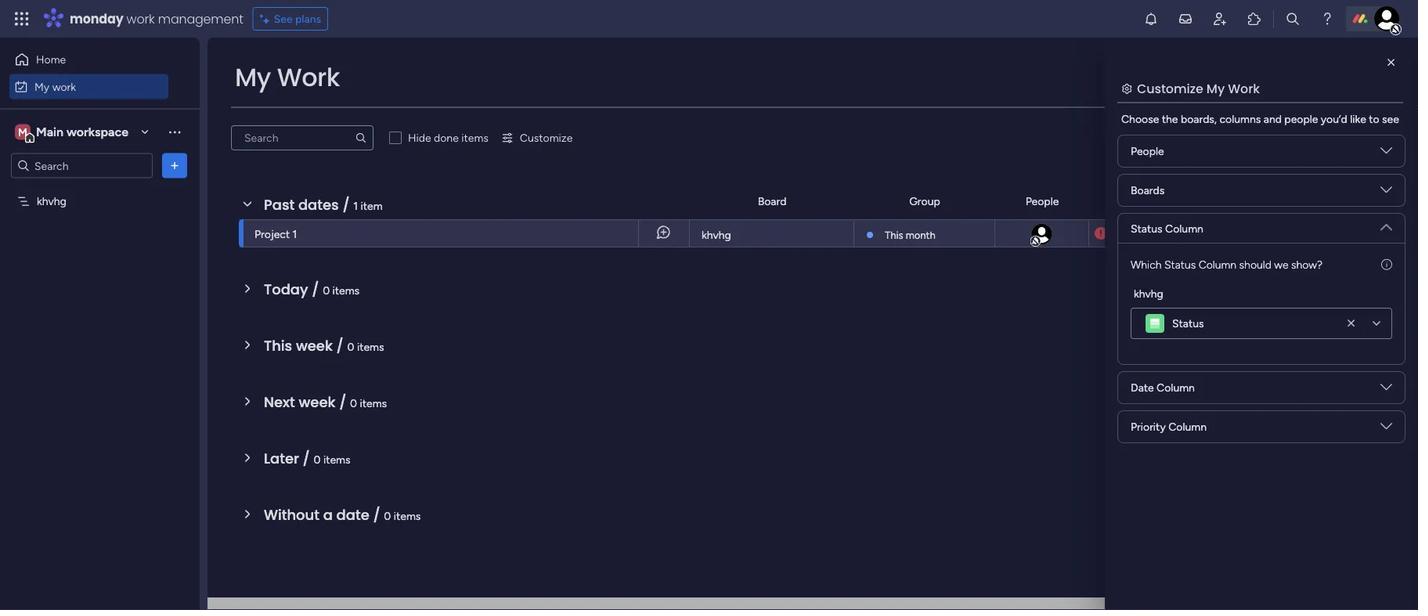 Task type: describe. For each thing, give the bounding box(es) containing it.
09:00
[[1152, 227, 1180, 240]]

hide done items
[[408, 131, 489, 145]]

dapulse dropdown down arrow image for people
[[1381, 145, 1393, 163]]

khvhg for the khvhg group
[[1134, 287, 1164, 300]]

my work
[[235, 60, 340, 95]]

today / 0 items
[[264, 279, 360, 299]]

workspace options image
[[167, 124, 183, 140]]

this for week
[[264, 336, 292, 356]]

/ right date on the left bottom of page
[[373, 505, 381, 525]]

working
[[1221, 228, 1262, 241]]

monday work management
[[70, 10, 243, 27]]

/ down this week / 0 items
[[339, 392, 347, 412]]

my for my work
[[34, 80, 50, 93]]

boards,
[[1181, 112, 1217, 126]]

should
[[1240, 258, 1272, 271]]

people
[[1285, 112, 1319, 126]]

this week / 0 items
[[264, 336, 384, 356]]

see plans
[[274, 12, 321, 25]]

and
[[1264, 112, 1282, 126]]

/ right later
[[303, 449, 310, 468]]

items inside without a date / 0 items
[[394, 509, 421, 523]]

see
[[274, 12, 293, 25]]

plans
[[295, 12, 321, 25]]

priority column
[[1131, 420, 1207, 434]]

my inside main content
[[1207, 80, 1225, 97]]

items inside today / 0 items
[[333, 284, 360, 297]]

priority for priority
[[1346, 195, 1381, 208]]

status column
[[1131, 222, 1204, 235]]

0 inside today / 0 items
[[323, 284, 330, 297]]

board
[[758, 195, 787, 208]]

1 horizontal spatial work
[[1229, 80, 1261, 97]]

without
[[264, 505, 320, 525]]

customize for customize
[[520, 131, 573, 145]]

khvhg heading
[[1134, 285, 1164, 302]]

date for date column
[[1131, 381, 1155, 394]]

my work
[[34, 80, 76, 93]]

customize my work
[[1138, 80, 1261, 97]]

/ left item
[[343, 195, 350, 215]]

customize button
[[495, 125, 579, 150]]

dapulse dropdown down arrow image for boards
[[1381, 184, 1393, 202]]

dapulse dropdown down arrow image
[[1381, 382, 1393, 399]]

today
[[264, 279, 308, 299]]

see plans button
[[253, 7, 328, 31]]

dapulse dropdown down arrow image for status column
[[1381, 215, 1393, 233]]

1 vertical spatial gary orlando image
[[1031, 222, 1054, 246]]

0 inside without a date / 0 items
[[384, 509, 391, 523]]

which
[[1131, 258, 1162, 271]]

/ up next week / 0 items on the left bottom of page
[[337, 336, 344, 356]]

this for month
[[885, 229, 904, 241]]

select product image
[[14, 11, 30, 27]]

15,
[[1137, 227, 1149, 240]]

main workspace
[[36, 125, 128, 139]]

1 inside past dates / 1 item
[[354, 199, 358, 212]]

hide
[[408, 131, 431, 145]]

done
[[434, 131, 459, 145]]

v2 overdue deadline image
[[1095, 226, 1108, 241]]

group
[[910, 195, 941, 208]]

without a date / 0 items
[[264, 505, 421, 525]]

you'd
[[1322, 112, 1348, 126]]

column for status column
[[1166, 222, 1204, 235]]

m
[[18, 125, 27, 139]]

main
[[36, 125, 64, 139]]

khvhg for khvhg link
[[702, 228, 732, 242]]

project 1
[[255, 227, 297, 241]]

inbox image
[[1178, 11, 1194, 27]]

workspace
[[67, 125, 128, 139]]

columns
[[1220, 112, 1262, 126]]

customize for customize my work
[[1138, 80, 1204, 97]]

khvhg list box
[[0, 185, 200, 426]]

khvhg inside list box
[[37, 195, 66, 208]]

0 horizontal spatial 1
[[293, 227, 297, 241]]

priority for priority column
[[1131, 420, 1166, 434]]

main content containing past dates /
[[208, 38, 1419, 610]]

0 horizontal spatial work
[[277, 60, 340, 95]]

nov 15, 09:00 am
[[1116, 227, 1198, 240]]

work for monday
[[127, 10, 155, 27]]

1 horizontal spatial people
[[1131, 145, 1165, 158]]

date column
[[1131, 381, 1195, 394]]



Task type: locate. For each thing, give the bounding box(es) containing it.
like
[[1351, 112, 1367, 126]]

items up next week / 0 items on the left bottom of page
[[357, 340, 384, 353]]

home button
[[9, 47, 168, 72]]

this
[[885, 229, 904, 241], [264, 336, 292, 356]]

column
[[1166, 222, 1204, 235], [1199, 258, 1237, 271], [1157, 381, 1195, 394], [1169, 420, 1207, 434]]

option
[[0, 187, 200, 190]]

customize
[[1138, 80, 1204, 97], [520, 131, 573, 145]]

0 vertical spatial work
[[127, 10, 155, 27]]

date up 15, at right top
[[1133, 195, 1156, 208]]

0 horizontal spatial khvhg
[[37, 195, 66, 208]]

column left should
[[1199, 258, 1237, 271]]

options image
[[167, 158, 183, 174]]

gary orlando image
[[1375, 6, 1400, 31], [1031, 222, 1054, 246]]

see
[[1383, 112, 1400, 126]]

column up the "priority column"
[[1157, 381, 1195, 394]]

this month
[[885, 229, 936, 241]]

column for date column
[[1157, 381, 1195, 394]]

next week / 0 items
[[264, 392, 387, 412]]

0 down this week / 0 items
[[350, 396, 357, 410]]

column for priority column
[[1169, 420, 1207, 434]]

0 vertical spatial gary orlando image
[[1375, 6, 1400, 31]]

1 right project
[[293, 227, 297, 241]]

0 right today
[[323, 284, 330, 297]]

1 vertical spatial week
[[299, 392, 336, 412]]

1 vertical spatial customize
[[520, 131, 573, 145]]

gary orlando image left v2 overdue deadline icon
[[1031, 222, 1054, 246]]

status inside the khvhg group
[[1173, 317, 1205, 330]]

main content
[[208, 38, 1419, 610]]

0 vertical spatial priority
[[1346, 195, 1381, 208]]

/ right today
[[312, 279, 319, 299]]

dapulse dropdown down arrow image
[[1381, 145, 1393, 163], [1381, 184, 1393, 202], [1381, 215, 1393, 233], [1381, 421, 1393, 438]]

column right 15, at right top
[[1166, 222, 1204, 235]]

0 right later
[[314, 453, 321, 466]]

this up next
[[264, 336, 292, 356]]

week down today / 0 items
[[296, 336, 333, 356]]

apps image
[[1247, 11, 1263, 27]]

dates
[[298, 195, 339, 215]]

0 vertical spatial date
[[1133, 195, 1156, 208]]

priority
[[1346, 195, 1381, 208], [1131, 420, 1166, 434]]

/
[[343, 195, 350, 215], [312, 279, 319, 299], [337, 336, 344, 356], [339, 392, 347, 412], [303, 449, 310, 468], [373, 505, 381, 525]]

working on it
[[1221, 228, 1286, 241]]

boards
[[1131, 184, 1165, 197]]

1 vertical spatial priority
[[1131, 420, 1166, 434]]

search everything image
[[1286, 11, 1301, 27]]

items right later
[[324, 453, 351, 466]]

0 horizontal spatial work
[[52, 80, 76, 93]]

work
[[277, 60, 340, 95], [1229, 80, 1261, 97]]

1 vertical spatial work
[[52, 80, 76, 93]]

work
[[127, 10, 155, 27], [52, 80, 76, 93]]

1 horizontal spatial khvhg
[[702, 228, 732, 242]]

work for my
[[52, 80, 76, 93]]

week for this
[[296, 336, 333, 356]]

1 vertical spatial khvhg
[[702, 228, 732, 242]]

0 vertical spatial customize
[[1138, 80, 1204, 97]]

0
[[323, 284, 330, 297], [347, 340, 355, 353], [350, 396, 357, 410], [314, 453, 321, 466], [384, 509, 391, 523]]

choose the boards, columns and people you'd like to see
[[1122, 112, 1400, 126]]

0 vertical spatial 1
[[354, 199, 358, 212]]

later / 0 items
[[264, 449, 351, 468]]

2 horizontal spatial my
[[1207, 80, 1225, 97]]

work down plans
[[277, 60, 340, 95]]

work right the monday
[[127, 10, 155, 27]]

project
[[255, 227, 290, 241]]

date for date
[[1133, 195, 1156, 208]]

my for my work
[[235, 60, 271, 95]]

1 vertical spatial this
[[264, 336, 292, 356]]

2 dapulse dropdown down arrow image from the top
[[1381, 184, 1393, 202]]

later
[[264, 449, 299, 468]]

1 horizontal spatial work
[[127, 10, 155, 27]]

am
[[1182, 227, 1198, 240]]

0 vertical spatial this
[[885, 229, 904, 241]]

0 up next week / 0 items on the left bottom of page
[[347, 340, 355, 353]]

next
[[264, 392, 295, 412]]

4 dapulse dropdown down arrow image from the top
[[1381, 421, 1393, 438]]

customize inside button
[[520, 131, 573, 145]]

khvhg group
[[1131, 285, 1393, 339]]

to
[[1370, 112, 1380, 126]]

items right done
[[462, 131, 489, 145]]

items down this week / 0 items
[[360, 396, 387, 410]]

column down date column
[[1169, 420, 1207, 434]]

1 horizontal spatial priority
[[1346, 195, 1381, 208]]

this left month
[[885, 229, 904, 241]]

1 dapulse dropdown down arrow image from the top
[[1381, 145, 1393, 163]]

workspace image
[[15, 123, 31, 141]]

0 horizontal spatial customize
[[520, 131, 573, 145]]

week right next
[[299, 392, 336, 412]]

0 inside next week / 0 items
[[350, 396, 357, 410]]

notifications image
[[1144, 11, 1159, 27]]

0 vertical spatial week
[[296, 336, 333, 356]]

0 inside later / 0 items
[[314, 453, 321, 466]]

my up boards,
[[1207, 80, 1225, 97]]

1 vertical spatial people
[[1026, 195, 1059, 208]]

0 horizontal spatial people
[[1026, 195, 1059, 208]]

items up this week / 0 items
[[333, 284, 360, 297]]

1 horizontal spatial customize
[[1138, 80, 1204, 97]]

0 horizontal spatial this
[[264, 336, 292, 356]]

items
[[462, 131, 489, 145], [333, 284, 360, 297], [357, 340, 384, 353], [360, 396, 387, 410], [324, 453, 351, 466], [394, 509, 421, 523]]

khvhg link
[[700, 220, 845, 248]]

2 horizontal spatial khvhg
[[1134, 287, 1164, 300]]

0 horizontal spatial my
[[34, 80, 50, 93]]

on
[[1265, 228, 1277, 241]]

1 horizontal spatial gary orlando image
[[1375, 6, 1400, 31]]

items inside later / 0 items
[[324, 453, 351, 466]]

past
[[264, 195, 295, 215]]

my down home
[[34, 80, 50, 93]]

work down home
[[52, 80, 76, 93]]

0 inside this week / 0 items
[[347, 340, 355, 353]]

gary orlando image right help image
[[1375, 6, 1400, 31]]

0 vertical spatial khvhg
[[37, 195, 66, 208]]

items inside next week / 0 items
[[360, 396, 387, 410]]

khvhg inside group
[[1134, 287, 1164, 300]]

khvhg
[[37, 195, 66, 208], [702, 228, 732, 242], [1134, 287, 1164, 300]]

1 left item
[[354, 199, 358, 212]]

0 vertical spatial people
[[1131, 145, 1165, 158]]

choose
[[1122, 112, 1160, 126]]

past dates / 1 item
[[264, 195, 383, 215]]

0 right date on the left bottom of page
[[384, 509, 391, 523]]

1 horizontal spatial this
[[885, 229, 904, 241]]

2 vertical spatial khvhg
[[1134, 287, 1164, 300]]

1 vertical spatial date
[[1131, 381, 1155, 394]]

Search in workspace field
[[33, 157, 131, 175]]

home
[[36, 53, 66, 66]]

1
[[354, 199, 358, 212], [293, 227, 297, 241]]

3 dapulse dropdown down arrow image from the top
[[1381, 215, 1393, 233]]

item
[[361, 199, 383, 212]]

week for next
[[299, 392, 336, 412]]

my inside my work button
[[34, 80, 50, 93]]

my work button
[[9, 74, 168, 99]]

dapulse dropdown down arrow image for priority column
[[1381, 421, 1393, 438]]

1 horizontal spatial my
[[235, 60, 271, 95]]

my down the see plans button
[[235, 60, 271, 95]]

Filter dashboard by text search field
[[231, 125, 374, 150]]

date
[[337, 505, 370, 525]]

None search field
[[231, 125, 374, 150]]

v2 info image
[[1382, 256, 1393, 273]]

date up the "priority column"
[[1131, 381, 1155, 394]]

workspace selection element
[[15, 123, 131, 143]]

1 vertical spatial 1
[[293, 227, 297, 241]]

we
[[1275, 258, 1289, 271]]

status
[[1238, 195, 1270, 208], [1131, 222, 1163, 235], [1165, 258, 1196, 271], [1173, 317, 1205, 330]]

items inside this week / 0 items
[[357, 340, 384, 353]]

monday
[[70, 10, 123, 27]]

management
[[158, 10, 243, 27]]

which status column should we show?
[[1131, 258, 1323, 271]]

work inside button
[[52, 80, 76, 93]]

the
[[1162, 112, 1179, 126]]

1 horizontal spatial 1
[[354, 199, 358, 212]]

search image
[[355, 132, 367, 144]]

0 horizontal spatial gary orlando image
[[1031, 222, 1054, 246]]

help image
[[1320, 11, 1336, 27]]

people
[[1131, 145, 1165, 158], [1026, 195, 1059, 208]]

date
[[1133, 195, 1156, 208], [1131, 381, 1155, 394]]

0 horizontal spatial priority
[[1131, 420, 1166, 434]]

my
[[235, 60, 271, 95], [1207, 80, 1225, 97], [34, 80, 50, 93]]

work up columns
[[1229, 80, 1261, 97]]

invite members image
[[1213, 11, 1228, 27]]

week
[[296, 336, 333, 356], [299, 392, 336, 412]]

nov
[[1116, 227, 1135, 240]]

it
[[1280, 228, 1286, 241]]

a
[[323, 505, 333, 525]]

show?
[[1292, 258, 1323, 271]]

month
[[906, 229, 936, 241]]

items right date on the left bottom of page
[[394, 509, 421, 523]]



Task type: vqa. For each thing, say whether or not it's contained in the screenshot.
angle down icon
no



